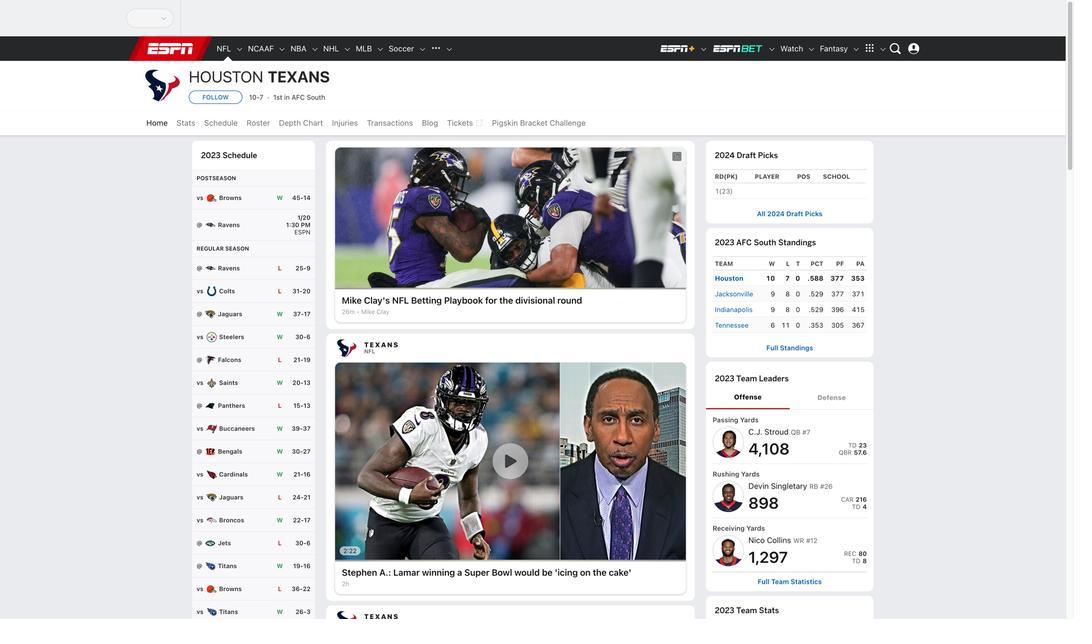 Task type: locate. For each thing, give the bounding box(es) containing it.
30- for bengals
[[292, 448, 303, 455]]

30- down 37-17 on the bottom left
[[295, 333, 307, 341]]

stats down the full team statistics link
[[759, 605, 779, 616]]

1 vertical spatial nfl
[[392, 295, 409, 306]]

full for full standings
[[767, 344, 779, 352]]

377 for .529
[[832, 290, 844, 298]]

injuries link
[[328, 111, 363, 135]]

1 horizontal spatial 2024
[[768, 210, 785, 218]]

21- for 19
[[294, 356, 304, 364]]

nba image
[[311, 45, 319, 53]]

2023 team stats
[[715, 605, 779, 616]]

0 horizontal spatial nfl
[[217, 44, 231, 53]]

ncaaf image
[[278, 45, 286, 53]]

jaguars up steelers
[[218, 310, 242, 318]]

0 vertical spatial jaguars
[[218, 310, 242, 318]]

nico collins wr #12
[[749, 536, 818, 545]]

l for 25-9
[[278, 265, 282, 272]]

1 horizontal spatial 7
[[786, 274, 790, 282]]

57.6
[[854, 449, 867, 456]]

all
[[757, 210, 766, 218]]

blog
[[422, 118, 438, 127]]

17 down 20
[[304, 310, 311, 318]]

1 vertical spatial full
[[758, 578, 770, 586]]

1 vertical spatial titans
[[219, 608, 238, 616]]

1 vertical spatial standings
[[780, 344, 814, 352]]

bracket
[[520, 118, 548, 127]]

17 for 37-
[[304, 310, 311, 318]]

2 0 from the top
[[796, 290, 801, 298]]

16 up 22 on the left of the page
[[304, 562, 311, 570]]

l for 36-22
[[278, 585, 282, 593]]

vs for 30-
[[197, 333, 204, 341]]

espn bet image left the watch
[[769, 45, 776, 53]]

30- down 39-
[[292, 448, 303, 455]]

7
[[260, 93, 264, 101], [786, 274, 790, 282]]

7 @ from the top
[[197, 540, 202, 547]]

1 horizontal spatial nfl
[[364, 348, 375, 354]]

the right for
[[500, 295, 513, 306]]

5 @ from the top
[[197, 402, 202, 409]]

schedule down follow button at left
[[204, 118, 238, 127]]

371
[[852, 290, 865, 298]]

.529 for 377
[[809, 290, 824, 298]]

3
[[307, 608, 311, 616]]

td inside rec 80 td 8
[[852, 557, 861, 565]]

2 .529 from the top
[[809, 306, 824, 313]]

w left 22-
[[277, 517, 283, 524]]

stats right home
[[177, 118, 195, 127]]

0 vertical spatial 17
[[304, 310, 311, 318]]

singletary
[[771, 482, 808, 491]]

1 vertical spatial 2024
[[768, 210, 785, 218]]

1 vertical spatial stats
[[759, 605, 779, 616]]

1/20 1:30 pm espn
[[286, 214, 311, 236]]

afc right in
[[292, 93, 305, 101]]

3 @ from the top
[[197, 310, 202, 318]]

w left 21-16
[[277, 471, 283, 478]]

nfl down 'mike clay'
[[364, 348, 375, 354]]

yards for 898
[[742, 470, 760, 478]]

8 inside rec 80 td 8
[[863, 557, 867, 565]]

l for 21-19
[[278, 356, 282, 364]]

1 browns from the top
[[219, 194, 242, 201]]

standings up t
[[779, 237, 817, 247]]

0 vertical spatial 30-6
[[295, 333, 311, 341]]

vs for 39-
[[197, 425, 204, 432]]

yards up devin
[[742, 470, 760, 478]]

15-
[[294, 402, 304, 409]]

roster link
[[242, 111, 275, 135]]

2024 right "all"
[[768, 210, 785, 218]]

nfl right clay's
[[392, 295, 409, 306]]

1 vertical spatial 13
[[304, 402, 311, 409]]

2 vertical spatial yards
[[747, 525, 765, 532]]

all 2024 draft picks link
[[757, 210, 823, 218]]

betting
[[411, 295, 442, 306]]

16 up 21
[[304, 471, 311, 478]]

jets
[[218, 540, 231, 547]]

30-6 for w
[[295, 333, 311, 341]]

vs for 31-
[[197, 288, 204, 295]]

w left 19-
[[277, 562, 283, 570]]

the right on
[[593, 567, 607, 578]]

0 horizontal spatial stats
[[177, 118, 195, 127]]

4 vs from the top
[[197, 379, 204, 386]]

1 vertical spatial 30-6
[[295, 540, 311, 547]]

.529 for 396
[[809, 306, 824, 313]]

1 vertical spatial texans
[[364, 341, 399, 349]]

1 vs from the top
[[197, 194, 204, 201]]

w left 37- at the left of the page
[[277, 310, 283, 318]]

367
[[852, 321, 865, 329]]

tab list
[[706, 386, 874, 409]]

espn bet image right 'espn plus' image
[[713, 44, 764, 53]]

external link image
[[476, 116, 483, 130]]

1 vertical spatial 7
[[786, 274, 790, 282]]

0 horizontal spatial picks
[[758, 150, 778, 160]]

2 21- from the top
[[294, 471, 304, 478]]

0 vertical spatial schedule
[[204, 118, 238, 127]]

1 vertical spatial 21-
[[294, 471, 304, 478]]

13 up '37'
[[304, 402, 311, 409]]

leaders
[[759, 374, 789, 384]]

watch link
[[776, 36, 808, 61]]

t
[[796, 260, 801, 267]]

houston texans
[[189, 67, 330, 86]]

1 @ from the top
[[197, 221, 202, 229]]

415
[[852, 306, 865, 313]]

depth chart link
[[275, 111, 328, 135]]

draft right "all"
[[787, 210, 804, 218]]

3 vs from the top
[[197, 333, 204, 341]]

0 vertical spatial 16
[[304, 471, 311, 478]]

1 vertical spatial ravens
[[218, 265, 240, 272]]

@ for 25-9
[[197, 265, 202, 272]]

fantasy link
[[816, 36, 853, 61]]

team
[[715, 260, 733, 267], [737, 374, 757, 384], [772, 578, 789, 586], [737, 605, 757, 616]]

stats link
[[172, 111, 200, 135]]

6 for w
[[307, 333, 311, 341]]

9 for indianapolis
[[771, 306, 775, 313]]

15-13
[[294, 402, 311, 409]]

0 vertical spatial mike
[[342, 295, 362, 306]]

0 vertical spatial 2024
[[715, 150, 735, 160]]

21- up 24-
[[294, 471, 304, 478]]

8 vs from the top
[[197, 517, 204, 524]]

l for 15-13
[[278, 402, 282, 409]]

30- down 22-17
[[295, 540, 307, 547]]

30-6 up "19-16"
[[295, 540, 311, 547]]

tennessee link
[[715, 320, 749, 330]]

2023
[[201, 150, 221, 160], [715, 237, 735, 247], [715, 374, 735, 384], [715, 605, 735, 616]]

jaguars for vs
[[219, 494, 244, 501]]

2 vertical spatial 9
[[771, 306, 775, 313]]

1 vertical spatial 16
[[304, 562, 311, 570]]

0 vertical spatial titans
[[218, 562, 237, 570]]

1 horizontal spatial houston
[[715, 274, 744, 282]]

8 @ from the top
[[197, 562, 202, 570]]

2 vertical spatial td
[[852, 557, 861, 565]]

more espn image
[[862, 40, 879, 57], [880, 45, 887, 53]]

w for 19-16
[[277, 562, 283, 570]]

36-
[[292, 585, 303, 593]]

1 0 from the top
[[796, 274, 801, 282]]

1 vertical spatial houston
[[715, 274, 744, 282]]

0 vertical spatial browns
[[219, 194, 242, 201]]

1 horizontal spatial draft
[[787, 210, 804, 218]]

draft up rd(pk)
[[737, 150, 756, 160]]

80
[[859, 550, 867, 557]]

19
[[304, 356, 311, 364]]

1 horizontal spatial south
[[754, 237, 777, 247]]

1 vertical spatial 8
[[786, 306, 790, 313]]

houston up follow button at left
[[189, 67, 263, 86]]

6 @ from the top
[[197, 448, 202, 455]]

steelers
[[219, 333, 244, 341]]

yards up nico
[[747, 525, 765, 532]]

w right steelers
[[277, 333, 283, 341]]

1 vertical spatial 9
[[771, 290, 775, 298]]

yards up c.j.
[[741, 416, 759, 424]]

a.:
[[380, 567, 391, 578]]

13 down 19
[[304, 379, 311, 386]]

216
[[856, 496, 867, 503]]

watch image
[[808, 45, 816, 53]]

0 vertical spatial full
[[767, 344, 779, 352]]

standings down 11
[[780, 344, 814, 352]]

ravens down regular season
[[218, 265, 240, 272]]

ncaaf
[[248, 44, 274, 53]]

2 17 from the top
[[304, 517, 311, 524]]

south down "all"
[[754, 237, 777, 247]]

1 17 from the top
[[304, 310, 311, 318]]

2 13 from the top
[[304, 402, 311, 409]]

@ for 15-13
[[197, 402, 202, 409]]

0 vertical spatial 21-
[[294, 356, 304, 364]]

17 down 21
[[304, 517, 311, 524]]

6
[[771, 321, 775, 329], [307, 333, 311, 341], [307, 540, 311, 547]]

1 13 from the top
[[304, 379, 311, 386]]

6 left 11
[[771, 321, 775, 329]]

31-20
[[293, 288, 311, 295]]

0 horizontal spatial south
[[307, 93, 325, 101]]

colts
[[219, 288, 235, 295]]

nfl left nfl image
[[217, 44, 231, 53]]

19-16
[[293, 562, 311, 570]]

bengals
[[218, 448, 242, 455]]

houston for houston
[[715, 274, 744, 282]]

3 0 from the top
[[796, 306, 801, 313]]

mike up 26m
[[342, 295, 362, 306]]

0 vertical spatial td
[[849, 442, 857, 449]]

2024 draft picks
[[715, 150, 778, 160]]

377 for .588
[[831, 274, 844, 282]]

td inside car 216 td 4
[[852, 503, 861, 510]]

w for 26-3
[[277, 608, 283, 616]]

jaguars
[[218, 310, 242, 318], [219, 494, 244, 501]]

39-37
[[292, 425, 311, 432]]

7 right 10
[[786, 274, 790, 282]]

1 16 from the top
[[304, 471, 311, 478]]

vs
[[197, 194, 204, 201], [197, 288, 204, 295], [197, 333, 204, 341], [197, 379, 204, 386], [197, 425, 204, 432], [197, 471, 204, 478], [197, 494, 204, 501], [197, 517, 204, 524], [197, 585, 204, 593], [197, 608, 204, 616]]

7 left 1st
[[260, 93, 264, 101]]

1 horizontal spatial afc
[[737, 237, 752, 247]]

profile management image
[[909, 43, 920, 54]]

10 vs from the top
[[197, 608, 204, 616]]

mlb
[[356, 44, 372, 53]]

nfl inside global navigation element
[[217, 44, 231, 53]]

2 @ from the top
[[197, 265, 202, 272]]

1(23)
[[715, 187, 733, 195]]

0 vertical spatial afc
[[292, 93, 305, 101]]

vs for 22-
[[197, 517, 204, 524]]

team for 2023 team stats
[[737, 605, 757, 616]]

draft inside all 2024 draft picks link
[[787, 210, 804, 218]]

4 0 from the top
[[796, 321, 801, 329]]

9 vs from the top
[[197, 585, 204, 593]]

0 vertical spatial texans
[[268, 67, 330, 86]]

2 vertical spatial 6
[[307, 540, 311, 547]]

schedule link
[[200, 111, 242, 135]]

1 vertical spatial yards
[[742, 470, 760, 478]]

0 vertical spatial 377
[[831, 274, 844, 282]]

devin
[[749, 482, 769, 491]]

1 21- from the top
[[294, 356, 304, 364]]

0 vertical spatial ravens
[[218, 221, 240, 229]]

w left 39-
[[277, 425, 283, 432]]

2 browns from the top
[[219, 585, 242, 593]]

yards for 1,297
[[747, 525, 765, 532]]

gus edwards #35 of the baltimore ravens is tackled by mark robinson #93 of the pittsburgh steelers. image
[[335, 148, 686, 288]]

standings
[[779, 237, 817, 247], [780, 344, 814, 352]]

6 up "19-16"
[[307, 540, 311, 547]]

377 up "396" on the right of page
[[832, 290, 844, 298]]

24-21
[[293, 494, 311, 501]]

rb
[[810, 483, 819, 491]]

browns down postseason
[[219, 194, 242, 201]]

challenge
[[550, 118, 586, 127]]

mike down clay's
[[361, 308, 375, 316]]

0 vertical spatial stats
[[177, 118, 195, 127]]

.353
[[809, 321, 824, 329]]

2 horizontal spatial nfl
[[392, 295, 409, 306]]

30- for steelers
[[295, 333, 307, 341]]

espn bet image
[[713, 44, 764, 53], [769, 45, 776, 53]]

super
[[465, 567, 490, 578]]

picks up player
[[758, 150, 778, 160]]

1 horizontal spatial the
[[593, 567, 607, 578]]

clay
[[377, 308, 390, 316]]

2024 up rd(pk)
[[715, 150, 735, 160]]

1 vertical spatial schedule
[[223, 150, 257, 160]]

0 vertical spatial 8
[[786, 290, 790, 298]]

full down 1,297 on the bottom
[[758, 578, 770, 586]]

0 vertical spatial 30-
[[295, 333, 307, 341]]

jaguars for @
[[218, 310, 242, 318]]

20
[[303, 288, 311, 295]]

mike for mike clay
[[361, 308, 375, 316]]

w left 26-
[[277, 608, 283, 616]]

0 vertical spatial .529
[[809, 290, 824, 298]]

1 vertical spatial draft
[[787, 210, 804, 218]]

1 .529 from the top
[[809, 290, 824, 298]]

1 vertical spatial .529
[[809, 306, 824, 313]]

1 horizontal spatial stats
[[759, 605, 779, 616]]

team for full team statistics
[[772, 578, 789, 586]]

picks down "pos"
[[805, 210, 823, 218]]

0 vertical spatial nfl
[[217, 44, 231, 53]]

0 vertical spatial 7
[[260, 93, 264, 101]]

browns for w
[[219, 194, 242, 201]]

.529 down .588
[[809, 290, 824, 298]]

2 vs from the top
[[197, 288, 204, 295]]

0 horizontal spatial houston
[[189, 67, 263, 86]]

1 vertical spatial td
[[852, 503, 861, 510]]

#26
[[821, 483, 833, 491]]

divisional
[[516, 295, 555, 306]]

houston up "jacksonville" link at the top right of page
[[715, 274, 744, 282]]

0 for houston
[[796, 274, 801, 282]]

1 vertical spatial 6
[[307, 333, 311, 341]]

.529 up .353
[[809, 306, 824, 313]]

tennessee
[[715, 321, 749, 329]]

5 vs from the top
[[197, 425, 204, 432]]

pf
[[837, 260, 844, 267]]

0 horizontal spatial the
[[500, 295, 513, 306]]

0 vertical spatial houston
[[189, 67, 263, 86]]

rd(pk)
[[715, 173, 738, 180]]

1 vertical spatial afc
[[737, 237, 752, 247]]

1 ravens from the top
[[218, 221, 240, 229]]

receiving yards
[[713, 525, 765, 532]]

377 down pf at the top of page
[[831, 274, 844, 282]]

texans down clay
[[364, 341, 399, 349]]

6 up 19
[[307, 333, 311, 341]]

2 16 from the top
[[304, 562, 311, 570]]

2 ravens from the top
[[218, 265, 240, 272]]

1 vertical spatial south
[[754, 237, 777, 247]]

1 vertical spatial 17
[[304, 517, 311, 524]]

6 vs from the top
[[197, 471, 204, 478]]

afc up houston link
[[737, 237, 752, 247]]

jaguars up broncos
[[219, 494, 244, 501]]

2 vertical spatial nfl
[[364, 348, 375, 354]]

1 vertical spatial 30-
[[292, 448, 303, 455]]

full up leaders
[[767, 344, 779, 352]]

l for 24-21
[[278, 494, 282, 501]]

0 horizontal spatial draft
[[737, 150, 756, 160]]

2023 team leaders
[[715, 374, 789, 384]]

2 vertical spatial 8
[[863, 557, 867, 565]]

39-
[[292, 425, 303, 432]]

w for 45-14
[[277, 194, 283, 201]]

7 vs from the top
[[197, 494, 204, 501]]

w left the 30-27 in the left of the page
[[277, 448, 283, 455]]

1 vertical spatial 377
[[832, 290, 844, 298]]

.529
[[809, 290, 824, 298], [809, 306, 824, 313]]

devin singletary image
[[713, 481, 744, 512]]

fantasy image
[[853, 45, 861, 53]]

17 for 22-
[[304, 517, 311, 524]]

0 vertical spatial yards
[[741, 416, 759, 424]]

2024
[[715, 150, 735, 160], [768, 210, 785, 218]]

8 for indianapolis
[[786, 306, 790, 313]]

2023 for 2023 team leaders
[[715, 374, 735, 384]]

1 vertical spatial the
[[593, 567, 607, 578]]

@ for 30-27
[[197, 448, 202, 455]]

w left 45-
[[277, 194, 283, 201]]

1 horizontal spatial texans
[[364, 341, 399, 349]]

30-6 for l
[[295, 540, 311, 547]]

the inside "stephen a.: lamar winning a super bowl would be 'icing on the cake' 2h"
[[593, 567, 607, 578]]

0 for indianapolis
[[796, 306, 801, 313]]

texans up the 1st in afc south
[[268, 67, 330, 86]]

21- up 20-
[[294, 356, 304, 364]]

houston for houston texans
[[189, 67, 263, 86]]

2 vertical spatial 30-
[[295, 540, 307, 547]]

for
[[485, 295, 497, 306]]

4 @ from the top
[[197, 356, 202, 364]]

ravens up regular season
[[218, 221, 240, 229]]

1 horizontal spatial picks
[[805, 210, 823, 218]]

yards for 4,108
[[741, 416, 759, 424]]

schedule up postseason
[[223, 150, 257, 160]]

30-
[[295, 333, 307, 341], [292, 448, 303, 455], [295, 540, 307, 547]]

20-
[[293, 379, 304, 386]]

1 30-6 from the top
[[295, 333, 311, 341]]

td
[[849, 442, 857, 449], [852, 503, 861, 510], [852, 557, 861, 565]]

titans for vs
[[219, 608, 238, 616]]

south up chart
[[307, 93, 325, 101]]

0 horizontal spatial texans
[[268, 67, 330, 86]]

4
[[863, 503, 867, 510]]

list containing 4,108
[[713, 416, 867, 567]]

1 vertical spatial jaguars
[[219, 494, 244, 501]]

vs for 21-
[[197, 471, 204, 478]]

list
[[713, 416, 867, 567]]

browns down jets
[[219, 585, 242, 593]]

0 vertical spatial south
[[307, 93, 325, 101]]

21- for 16
[[294, 471, 304, 478]]

nfl image
[[236, 45, 244, 53]]

30-6 up 21-19
[[295, 333, 311, 341]]

1 vertical spatial browns
[[219, 585, 242, 593]]

w left 20-
[[277, 379, 283, 386]]

2 30-6 from the top
[[295, 540, 311, 547]]

1 vertical spatial mike
[[361, 308, 375, 316]]

16 for 21-
[[304, 471, 311, 478]]

1,297
[[749, 548, 788, 567]]

0 vertical spatial 13
[[304, 379, 311, 386]]

0 for jacksonville
[[796, 290, 801, 298]]

statistics
[[791, 578, 822, 586]]

w for 21-16
[[277, 471, 283, 478]]

full for full team statistics
[[758, 578, 770, 586]]

1 vertical spatial picks
[[805, 210, 823, 218]]



Task type: vqa. For each thing, say whether or not it's contained in the screenshot.


Task type: describe. For each thing, give the bounding box(es) containing it.
nba link
[[286, 36, 311, 61]]

@ for 37-17
[[197, 310, 202, 318]]

buccaneers
[[219, 425, 255, 432]]

fantasy
[[820, 44, 848, 53]]

soccer link
[[384, 36, 419, 61]]

panthers
[[218, 402, 245, 409]]

a
[[457, 567, 462, 578]]

vs for 26-
[[197, 608, 204, 616]]

2024 inside all 2024 draft picks link
[[768, 210, 785, 218]]

tab list containing offense
[[706, 386, 874, 409]]

full standings link
[[767, 344, 814, 352]]

0 horizontal spatial afc
[[292, 93, 305, 101]]

cardinals
[[219, 471, 248, 478]]

0 vertical spatial 9
[[307, 265, 311, 272]]

follow
[[202, 94, 229, 101]]

mlb link
[[352, 36, 377, 61]]

16 for 19-
[[304, 562, 311, 570]]

texans image
[[142, 65, 182, 106]]

on
[[580, 567, 591, 578]]

w for 30-6
[[277, 333, 283, 341]]

4,108
[[749, 440, 790, 458]]

2023 schedule
[[201, 150, 257, 160]]

watch
[[781, 44, 804, 53]]

full team statistics
[[758, 578, 822, 586]]

45-14
[[292, 194, 311, 201]]

37-
[[293, 310, 304, 318]]

25-9
[[296, 265, 311, 272]]

offense
[[734, 393, 762, 401]]

espn+ image
[[660, 44, 696, 53]]

0 vertical spatial the
[[500, 295, 513, 306]]

l for 30-6
[[278, 540, 282, 547]]

rushing yards
[[713, 470, 760, 478]]

player
[[755, 173, 780, 180]]

vs for 45-
[[197, 194, 204, 201]]

td for 1,297
[[852, 557, 861, 565]]

11
[[782, 321, 790, 329]]

more sports image
[[446, 45, 453, 53]]

full team statistics link
[[758, 578, 822, 586]]

titans for @
[[218, 562, 237, 570]]

21-19
[[294, 356, 311, 364]]

team for 2023 team leaders
[[737, 374, 757, 384]]

396
[[832, 306, 844, 313]]

rushing
[[713, 470, 740, 478]]

offense button
[[706, 387, 790, 408]]

2023 afc south standings
[[715, 237, 817, 247]]

soccer
[[389, 44, 414, 53]]

13 for 20-
[[304, 379, 311, 386]]

pigskin bracket challenge
[[492, 118, 586, 127]]

0 for tennessee
[[796, 321, 801, 329]]

37
[[303, 425, 311, 432]]

305
[[832, 321, 844, 329]]

w up 10
[[769, 260, 775, 267]]

22-17
[[293, 517, 311, 524]]

898
[[749, 494, 779, 512]]

indianapolis link
[[715, 304, 753, 315]]

passing
[[713, 416, 739, 424]]

0 vertical spatial draft
[[737, 150, 756, 160]]

cake'
[[609, 567, 632, 578]]

car
[[841, 496, 854, 503]]

stephen a.: lamar winning a super bowl would be 'icing on the cake' element
[[335, 363, 686, 594]]

2023 for 2023 afc south standings
[[715, 237, 735, 247]]

espn
[[295, 229, 311, 236]]

w for 20-13
[[277, 379, 283, 386]]

espn plus image
[[700, 45, 708, 53]]

nfl inside texans nfl
[[364, 348, 375, 354]]

2:22
[[344, 547, 357, 555]]

@ for 1:30 pm
[[197, 221, 202, 229]]

td 23 qbr 57.6
[[839, 442, 867, 456]]

@ for 21-19
[[197, 356, 202, 364]]

c.j.
[[749, 427, 763, 437]]

passing yards
[[713, 416, 759, 424]]

l for 31-20
[[278, 288, 282, 295]]

14
[[303, 194, 311, 201]]

regular season
[[197, 245, 249, 252]]

26-
[[296, 608, 307, 616]]

0 horizontal spatial more espn image
[[862, 40, 879, 57]]

receiving
[[713, 525, 745, 532]]

collins
[[767, 536, 792, 545]]

nhl link
[[319, 36, 344, 61]]

@ for 19-16
[[197, 562, 202, 570]]

chart
[[303, 118, 323, 127]]

9 for jacksonville
[[771, 290, 775, 298]]

6 for l
[[307, 540, 311, 547]]

would
[[515, 567, 540, 578]]

0 horizontal spatial espn bet image
[[713, 44, 764, 53]]

0 vertical spatial picks
[[758, 150, 778, 160]]

roster
[[247, 118, 270, 127]]

1:30
[[286, 221, 299, 229]]

30- for jets
[[295, 540, 307, 547]]

jacksonville link
[[715, 289, 754, 299]]

stats inside 'link'
[[177, 118, 195, 127]]

0 vertical spatial standings
[[779, 237, 817, 247]]

nico collins image
[[713, 535, 744, 566]]

transactions
[[367, 118, 413, 127]]

26-3
[[296, 608, 311, 616]]

1 horizontal spatial espn bet image
[[769, 45, 776, 53]]

vs for 36-
[[197, 585, 204, 593]]

home
[[146, 118, 168, 127]]

0 horizontal spatial 2024
[[715, 150, 735, 160]]

1 horizontal spatial more espn image
[[880, 45, 887, 53]]

8 for jacksonville
[[786, 290, 790, 298]]

jacksonville
[[715, 290, 754, 298]]

@ for 30-6
[[197, 540, 202, 547]]

rec
[[845, 550, 857, 557]]

w for 39-37
[[277, 425, 283, 432]]

school
[[823, 173, 851, 180]]

#7
[[803, 428, 811, 436]]

0 vertical spatial 6
[[771, 321, 775, 329]]

.588
[[808, 274, 824, 282]]

vs for 20-
[[197, 379, 204, 386]]

global navigation element
[[142, 36, 924, 61]]

pigskin bracket challenge link
[[488, 111, 590, 135]]

td for 898
[[852, 503, 861, 510]]

45-
[[292, 194, 303, 201]]

pa
[[857, 260, 865, 267]]

2023 for 2023 team stats
[[715, 605, 735, 616]]

round
[[558, 295, 582, 306]]

qbr
[[839, 449, 852, 456]]

20-13
[[293, 379, 311, 386]]

30-27
[[292, 448, 311, 455]]

soccer image
[[419, 45, 427, 53]]

devin singletary rb #26
[[749, 482, 833, 491]]

defense
[[818, 394, 846, 402]]

0 horizontal spatial 7
[[260, 93, 264, 101]]

depth
[[279, 118, 301, 127]]

w for 37-17
[[277, 310, 283, 318]]

mlb image
[[377, 45, 384, 53]]

browns for l
[[219, 585, 242, 593]]

w for 22-17
[[277, 517, 283, 524]]

13 for 15-
[[304, 402, 311, 409]]

c.j. stroud image
[[713, 427, 744, 458]]

31-
[[293, 288, 303, 295]]

vs for 24-
[[197, 494, 204, 501]]

espn more sports home page image
[[428, 40, 444, 57]]

c.j. stroud qb #7
[[749, 427, 811, 437]]

mike for mike clay's nfl betting playbook for the divisional round
[[342, 295, 362, 306]]

nhl image
[[344, 45, 352, 53]]

nfl link
[[212, 36, 236, 61]]

tickets
[[447, 118, 473, 127]]

w for 30-27
[[277, 448, 283, 455]]

22-
[[293, 517, 304, 524]]

texans nfl
[[364, 341, 399, 354]]

2023 for 2023 schedule
[[201, 150, 221, 160]]

ravens for 1/20
[[218, 221, 240, 229]]

td inside td 23 qbr 57.6
[[849, 442, 857, 449]]

nico
[[749, 536, 765, 545]]

ravens for l
[[218, 265, 240, 272]]

25-
[[296, 265, 307, 272]]



